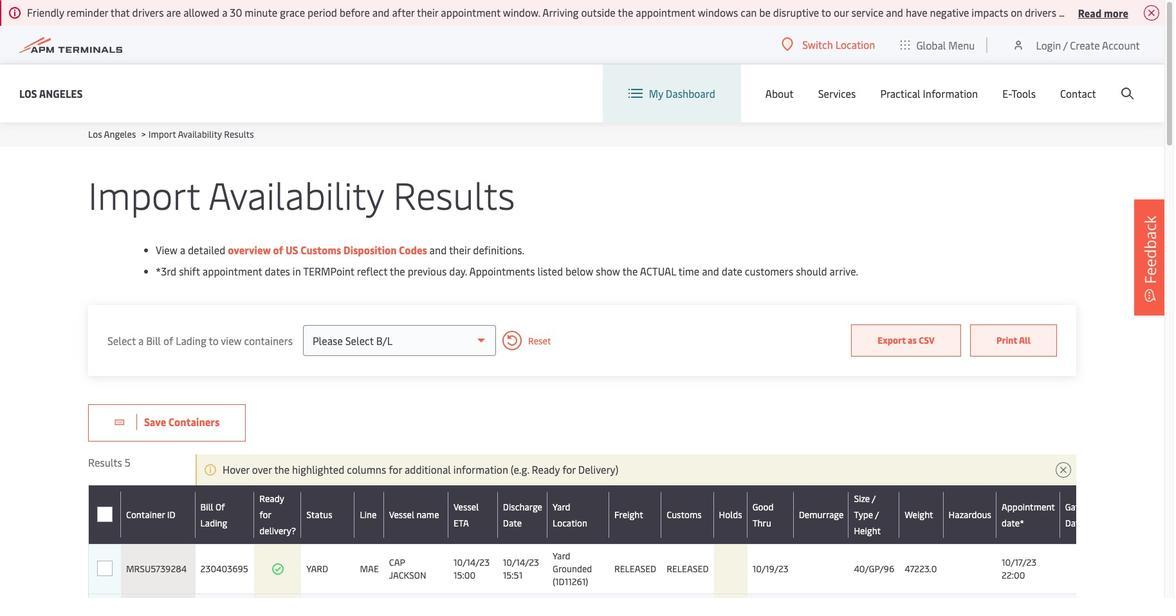 Task type: describe. For each thing, give the bounding box(es) containing it.
1 horizontal spatial appointment
[[441, 5, 501, 19]]

switch location
[[803, 37, 876, 52]]

2 on from the left
[[1111, 5, 1122, 19]]

read more
[[1079, 5, 1129, 20]]

date inside the discharge date
[[503, 517, 522, 529]]

los angeles > import availability results
[[88, 128, 254, 140]]

5
[[125, 455, 131, 469]]

/ for size
[[873, 493, 877, 505]]

my dashboard button
[[629, 64, 716, 122]]

location for yard
[[553, 517, 588, 529]]

40/gp/96
[[855, 563, 895, 575]]

of
[[216, 501, 225, 513]]

eta
[[454, 517, 469, 529]]

date
[[722, 264, 743, 278]]

all
[[1020, 334, 1031, 346]]

driver
[[1150, 5, 1175, 19]]

appointment
[[1002, 501, 1056, 513]]

global menu
[[917, 38, 976, 52]]

good thru
[[753, 501, 774, 529]]

feedback
[[1140, 215, 1161, 284]]

my dashboard
[[649, 86, 716, 100]]

highlighted
[[292, 462, 345, 476]]

services
[[819, 86, 857, 100]]

tools
[[1012, 86, 1037, 100]]

allowed
[[184, 5, 220, 19]]

services button
[[819, 64, 857, 122]]

los angeles
[[19, 86, 83, 100]]

mrsu5739284
[[126, 563, 187, 575]]

import availability results
[[88, 169, 515, 220]]

information
[[924, 86, 979, 100]]

a for of
[[138, 333, 144, 347]]

10/14/23 for 15:00
[[454, 556, 490, 569]]

for inside ready for delivery?
[[260, 509, 272, 521]]

1 vertical spatial results
[[394, 169, 515, 220]]

reset
[[529, 334, 551, 347]]

0 vertical spatial availability
[[178, 128, 222, 140]]

*3rd shift appointment dates in termpoint reflect the previous day. appointments listed below show the actual time and date customers should arrive.
[[156, 264, 859, 278]]

discharge date
[[503, 501, 543, 529]]

angeles for los angeles > import availability results
[[104, 128, 136, 140]]

arriving
[[543, 5, 579, 19]]

previous
[[408, 264, 447, 278]]

arrive
[[1082, 5, 1108, 19]]

as
[[908, 334, 917, 346]]

columns
[[347, 462, 387, 476]]

that
[[111, 5, 130, 19]]

los for los angeles
[[19, 86, 37, 100]]

close alert image
[[1145, 5, 1160, 21]]

before
[[340, 5, 370, 19]]

ready inside ready for delivery?
[[260, 493, 284, 505]]

holds
[[720, 509, 743, 521]]

hazardous
[[949, 509, 992, 521]]

jackson
[[389, 569, 427, 581]]

export
[[878, 334, 906, 346]]

cap
[[389, 556, 406, 569]]

e-tools
[[1003, 86, 1037, 100]]

practical
[[881, 86, 921, 100]]

weight
[[905, 509, 934, 521]]

disposition
[[344, 243, 397, 257]]

csv
[[919, 334, 935, 346]]

2 horizontal spatial for
[[563, 462, 576, 476]]

actual
[[641, 264, 677, 278]]

definitions.
[[473, 243, 525, 257]]

vessel for eta
[[454, 501, 479, 513]]

size / type / height
[[855, 493, 882, 537]]

containers
[[169, 415, 220, 429]]

1 on from the left
[[1012, 5, 1023, 19]]

grounded
[[553, 563, 593, 575]]

10/14/23 for 15:51
[[503, 556, 540, 569]]

47223.0
[[905, 563, 938, 575]]

out
[[1087, 501, 1101, 513]]

0 vertical spatial a
[[222, 5, 228, 19]]

listed
[[538, 264, 563, 278]]

0 vertical spatial of
[[273, 243, 283, 257]]

are
[[166, 5, 181, 19]]

30
[[230, 5, 242, 19]]

(e.g.
[[511, 462, 530, 476]]

id
[[167, 509, 176, 521]]

1 vertical spatial of
[[163, 333, 173, 347]]

containers
[[244, 333, 293, 347]]

line
[[360, 509, 377, 521]]

and left date
[[703, 264, 720, 278]]

2 released from the left
[[667, 563, 709, 575]]

/ for login
[[1064, 38, 1068, 52]]

ready image
[[271, 563, 284, 576]]

1 horizontal spatial results
[[224, 128, 254, 140]]

view a detailed overview of us customs disposition codes and their definitions.
[[156, 243, 525, 257]]

select
[[108, 333, 136, 347]]

and up 'previous'
[[430, 243, 447, 257]]

0 vertical spatial lading
[[176, 333, 207, 347]]

time
[[679, 264, 700, 278]]

demurrage
[[799, 509, 844, 521]]

the right reflect
[[390, 264, 405, 278]]

dashboard
[[666, 86, 716, 100]]

container
[[126, 509, 165, 521]]

2 horizontal spatial appointment
[[636, 5, 696, 19]]

0 vertical spatial ready
[[532, 462, 560, 476]]

0 horizontal spatial appointment
[[203, 264, 262, 278]]

export as csv
[[878, 334, 935, 346]]

vessel for name
[[389, 509, 415, 521]]

1 drivers from the left
[[132, 5, 164, 19]]

good
[[753, 501, 774, 513]]

additional
[[405, 462, 451, 476]]

who
[[1060, 5, 1079, 19]]

1 vertical spatial import
[[88, 169, 200, 220]]

container id
[[126, 509, 176, 521]]

freight
[[615, 509, 644, 521]]

minute
[[245, 5, 278, 19]]

15:00
[[454, 569, 476, 581]]



Task type: locate. For each thing, give the bounding box(es) containing it.
account
[[1103, 38, 1141, 52]]

period
[[308, 5, 337, 19]]

los for los angeles > import availability results
[[88, 128, 102, 140]]

angeles for los angeles
[[39, 86, 83, 100]]

to left our
[[822, 5, 832, 19]]

customs left holds
[[667, 509, 702, 521]]

on left time.
[[1111, 5, 1122, 19]]

0 horizontal spatial results
[[88, 455, 122, 469]]

/ right size
[[873, 493, 877, 505]]

practical information button
[[881, 64, 979, 122]]

2 vertical spatial results
[[88, 455, 122, 469]]

1 vertical spatial los angeles link
[[88, 128, 136, 140]]

and left after
[[373, 5, 390, 19]]

angeles
[[39, 86, 83, 100], [104, 128, 136, 140]]

date
[[503, 517, 522, 529], [1066, 517, 1085, 529]]

yard for yard grounded (1d11261)
[[553, 550, 571, 562]]

0 horizontal spatial los
[[19, 86, 37, 100]]

1 vertical spatial angeles
[[104, 128, 136, 140]]

0 horizontal spatial location
[[553, 517, 588, 529]]

my
[[649, 86, 664, 100]]

the right outside on the top of the page
[[618, 5, 634, 19]]

1 horizontal spatial released
[[667, 563, 709, 575]]

1 vertical spatial ready
[[260, 493, 284, 505]]

ready right (e.g.
[[532, 462, 560, 476]]

height
[[855, 525, 882, 537]]

1 vertical spatial location
[[553, 517, 588, 529]]

10/19/23
[[753, 563, 789, 575]]

drivers left who
[[1026, 5, 1057, 19]]

login
[[1037, 38, 1062, 52]]

0 horizontal spatial bill
[[146, 333, 161, 347]]

1 vertical spatial to
[[209, 333, 219, 347]]

0 vertical spatial yard
[[553, 501, 571, 513]]

None checkbox
[[97, 507, 113, 522], [97, 507, 112, 522], [97, 507, 113, 522], [97, 507, 112, 522]]

None checkbox
[[97, 561, 113, 576], [97, 561, 113, 577], [97, 561, 113, 576], [97, 561, 113, 577]]

read more button
[[1079, 5, 1129, 21]]

the right 'over'
[[274, 462, 290, 476]]

/ right login
[[1064, 38, 1068, 52]]

customs up termpoint on the left of page
[[301, 243, 342, 257]]

a right view
[[180, 243, 185, 257]]

1 horizontal spatial on
[[1111, 5, 1122, 19]]

0 horizontal spatial los angeles link
[[19, 85, 83, 101]]

location for switch
[[836, 37, 876, 52]]

a left 30
[[222, 5, 228, 19]]

over
[[252, 462, 272, 476]]

1 horizontal spatial a
[[180, 243, 185, 257]]

a for overview
[[180, 243, 185, 257]]

0 vertical spatial los angeles link
[[19, 85, 83, 101]]

to
[[822, 5, 832, 19], [209, 333, 219, 347]]

of
[[273, 243, 283, 257], [163, 333, 173, 347]]

1 vertical spatial bill
[[201, 501, 213, 513]]

hover
[[223, 462, 250, 476]]

2 vertical spatial a
[[138, 333, 144, 347]]

for right columns
[[389, 462, 402, 476]]

1 horizontal spatial drivers
[[1026, 5, 1057, 19]]

bill right select
[[146, 333, 161, 347]]

the
[[618, 5, 634, 19], [390, 264, 405, 278], [623, 264, 638, 278], [274, 462, 290, 476]]

for
[[389, 462, 402, 476], [563, 462, 576, 476], [260, 509, 272, 521]]

1 date from the left
[[503, 517, 522, 529]]

reflect
[[357, 264, 388, 278]]

windows
[[698, 5, 739, 19]]

can
[[741, 5, 757, 19]]

1 horizontal spatial of
[[273, 243, 283, 257]]

1 horizontal spatial customs
[[667, 509, 702, 521]]

outside
[[582, 5, 616, 19]]

export as csv button
[[852, 324, 962, 357]]

contact button
[[1061, 64, 1097, 122]]

overview
[[228, 243, 271, 257]]

0 horizontal spatial date
[[503, 517, 522, 529]]

2 drivers from the left
[[1026, 5, 1057, 19]]

size
[[855, 493, 871, 505]]

yard
[[553, 501, 571, 513], [553, 550, 571, 562]]

appointment left window.
[[441, 5, 501, 19]]

select a bill of lading to view containers
[[108, 333, 293, 347]]

date inside the gate out date
[[1066, 517, 1085, 529]]

practical information
[[881, 86, 979, 100]]

0 horizontal spatial released
[[615, 563, 657, 575]]

1 horizontal spatial bill
[[201, 501, 213, 513]]

vessel up eta
[[454, 501, 479, 513]]

10/14/23 15:00
[[454, 556, 490, 581]]

overview of us customs disposition codes link
[[228, 243, 427, 257]]

print all button
[[971, 324, 1058, 357]]

2 vertical spatial /
[[876, 509, 880, 521]]

termpoint
[[303, 264, 355, 278]]

angeles inside "link"
[[39, 86, 83, 100]]

0 horizontal spatial for
[[260, 509, 272, 521]]

1 released from the left
[[615, 563, 657, 575]]

10/14/23 up 15:51
[[503, 556, 540, 569]]

0 vertical spatial results
[[224, 128, 254, 140]]

friendly
[[27, 5, 64, 19]]

appointment
[[441, 5, 501, 19], [636, 5, 696, 19], [203, 264, 262, 278]]

save containers
[[144, 415, 220, 429]]

on right impacts
[[1012, 5, 1023, 19]]

their up day.
[[449, 243, 471, 257]]

1 yard from the top
[[553, 501, 571, 513]]

0 horizontal spatial ready
[[260, 493, 284, 505]]

drivers
[[132, 5, 164, 19], [1026, 5, 1057, 19]]

0 horizontal spatial of
[[163, 333, 173, 347]]

location up yard grounded (1d11261)
[[553, 517, 588, 529]]

/ right type
[[876, 509, 880, 521]]

a right select
[[138, 333, 144, 347]]

appointment left windows
[[636, 5, 696, 19]]

be
[[760, 5, 771, 19]]

1 vertical spatial lading
[[201, 517, 227, 529]]

e-tools button
[[1003, 64, 1037, 122]]

10/14/23 15:51
[[503, 556, 540, 581]]

0 vertical spatial angeles
[[39, 86, 83, 100]]

2 date from the left
[[1066, 517, 1085, 529]]

2 yard from the top
[[553, 550, 571, 562]]

bill inside the bill of lading
[[201, 501, 213, 513]]

vessel left name
[[389, 509, 415, 521]]

0 horizontal spatial angeles
[[39, 86, 83, 100]]

1 10/14/23 from the left
[[454, 556, 490, 569]]

day.
[[450, 264, 467, 278]]

for left delivery)
[[563, 462, 576, 476]]

/
[[1064, 38, 1068, 52], [873, 493, 877, 505], [876, 509, 880, 521]]

availability up us
[[208, 169, 384, 220]]

1 horizontal spatial date
[[1066, 517, 1085, 529]]

delivery)
[[579, 462, 619, 476]]

0 vertical spatial los
[[19, 86, 37, 100]]

the right show
[[623, 264, 638, 278]]

0 vertical spatial import
[[149, 128, 176, 140]]

global
[[917, 38, 947, 52]]

2 horizontal spatial a
[[222, 5, 228, 19]]

0 horizontal spatial customs
[[301, 243, 342, 257]]

disruptive
[[774, 5, 820, 19]]

1 horizontal spatial ready
[[532, 462, 560, 476]]

lading left view
[[176, 333, 207, 347]]

0 horizontal spatial to
[[209, 333, 219, 347]]

and left have
[[887, 5, 904, 19]]

yard inside yard location
[[553, 501, 571, 513]]

los inside "link"
[[19, 86, 37, 100]]

1 vertical spatial los
[[88, 128, 102, 140]]

yard right discharge
[[553, 501, 571, 513]]

1 vertical spatial availability
[[208, 169, 384, 220]]

1 vertical spatial /
[[873, 493, 877, 505]]

1 horizontal spatial angeles
[[104, 128, 136, 140]]

bill of lading
[[201, 501, 227, 529]]

10/14/23 up "15:00"
[[454, 556, 490, 569]]

their right after
[[417, 5, 439, 19]]

1 horizontal spatial los angeles link
[[88, 128, 136, 140]]

e-
[[1003, 86, 1012, 100]]

1 horizontal spatial los
[[88, 128, 102, 140]]

view
[[221, 333, 242, 347]]

in
[[293, 264, 301, 278]]

date down discharge
[[503, 517, 522, 529]]

bill left of
[[201, 501, 213, 513]]

0 horizontal spatial 10/14/23
[[454, 556, 490, 569]]

>
[[142, 128, 146, 140]]

to left view
[[209, 333, 219, 347]]

of right select
[[163, 333, 173, 347]]

of left us
[[273, 243, 283, 257]]

0 horizontal spatial on
[[1012, 5, 1023, 19]]

import down >
[[88, 169, 200, 220]]

for up delivery?
[[260, 509, 272, 521]]

location down service
[[836, 37, 876, 52]]

1 horizontal spatial for
[[389, 462, 402, 476]]

0 horizontal spatial their
[[417, 5, 439, 19]]

los
[[19, 86, 37, 100], [88, 128, 102, 140]]

(1d11261)
[[553, 576, 589, 588]]

feedback button
[[1135, 199, 1167, 315]]

about
[[766, 86, 794, 100]]

switch
[[803, 37, 834, 52]]

1 vertical spatial customs
[[667, 509, 702, 521]]

1 horizontal spatial to
[[822, 5, 832, 19]]

login / create account
[[1037, 38, 1141, 52]]

yard inside yard grounded (1d11261)
[[553, 550, 571, 562]]

below
[[566, 264, 594, 278]]

10/14/23
[[454, 556, 490, 569], [503, 556, 540, 569]]

date down gate
[[1066, 517, 1085, 529]]

yard
[[307, 563, 328, 575]]

gate
[[1066, 501, 1085, 513]]

our
[[834, 5, 850, 19]]

1 vertical spatial a
[[180, 243, 185, 257]]

appointment down overview
[[203, 264, 262, 278]]

yard up grounded
[[553, 550, 571, 562]]

should
[[797, 264, 828, 278]]

yard for yard location
[[553, 501, 571, 513]]

lading down of
[[201, 517, 227, 529]]

grace
[[280, 5, 305, 19]]

availability right >
[[178, 128, 222, 140]]

1 horizontal spatial location
[[836, 37, 876, 52]]

yard location
[[553, 501, 588, 529]]

0 vertical spatial bill
[[146, 333, 161, 347]]

0 vertical spatial /
[[1064, 38, 1068, 52]]

login / create account link
[[1013, 26, 1141, 64]]

0 vertical spatial location
[[836, 37, 876, 52]]

*3rd
[[156, 264, 177, 278]]

0 horizontal spatial vessel
[[389, 509, 415, 521]]

10/17/23
[[1002, 556, 1037, 569]]

2 10/14/23 from the left
[[503, 556, 540, 569]]

availability
[[178, 128, 222, 140], [208, 169, 384, 220]]

menu
[[949, 38, 976, 52]]

negative
[[931, 5, 970, 19]]

drivers left the are
[[132, 5, 164, 19]]

0 vertical spatial their
[[417, 5, 439, 19]]

0 horizontal spatial a
[[138, 333, 144, 347]]

1 horizontal spatial 10/14/23
[[503, 556, 540, 569]]

read
[[1079, 5, 1102, 20]]

1 horizontal spatial their
[[449, 243, 471, 257]]

0 horizontal spatial drivers
[[132, 5, 164, 19]]

appointments
[[470, 264, 535, 278]]

2 horizontal spatial results
[[394, 169, 515, 220]]

reminder
[[67, 5, 108, 19]]

global menu button
[[889, 25, 989, 64]]

1 vertical spatial yard
[[553, 550, 571, 562]]

save
[[144, 415, 166, 429]]

1 vertical spatial their
[[449, 243, 471, 257]]

time.
[[1125, 5, 1148, 19]]

0 vertical spatial customs
[[301, 243, 342, 257]]

status
[[307, 509, 333, 521]]

vessel name
[[389, 509, 439, 521]]

arrive.
[[830, 264, 859, 278]]

mae
[[360, 563, 379, 575]]

detailed
[[188, 243, 226, 257]]

ready down 'over'
[[260, 493, 284, 505]]

0 vertical spatial to
[[822, 5, 832, 19]]

import right >
[[149, 128, 176, 140]]

1 horizontal spatial vessel
[[454, 501, 479, 513]]



Task type: vqa. For each thing, say whether or not it's contained in the screenshot.
Outside
yes



